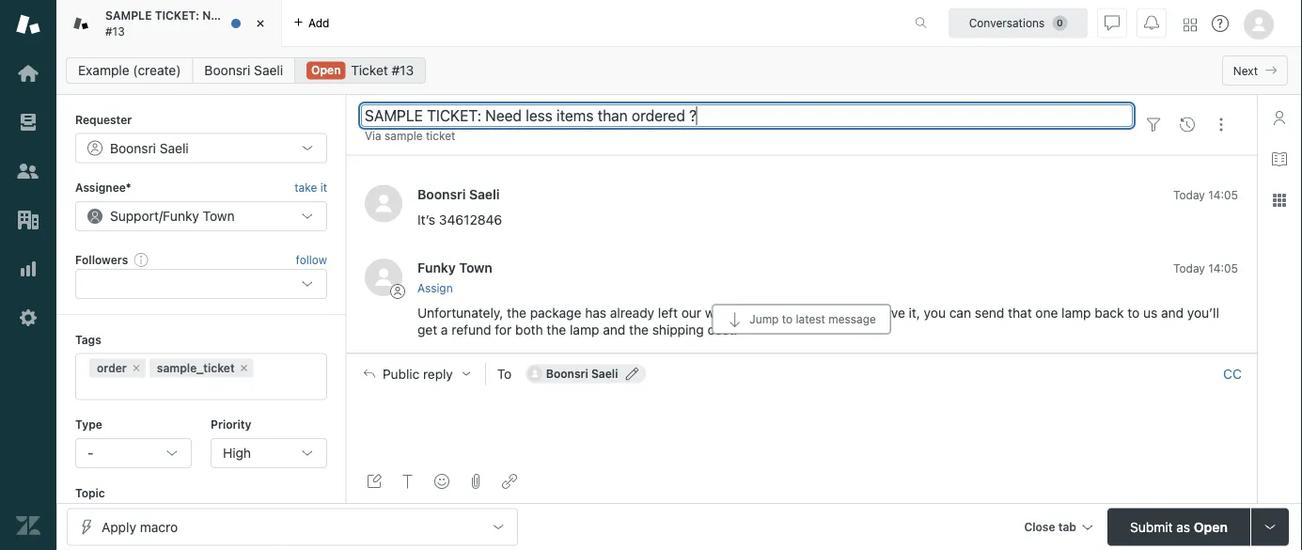 Task type: describe. For each thing, give the bounding box(es) containing it.
get help image
[[1212, 15, 1229, 32]]

Today 14:05 text field
[[1174, 188, 1239, 201]]

14:05 for it's 34612846
[[1209, 188, 1239, 201]]

order
[[97, 362, 127, 375]]

boonsri inside conversationlabel "log"
[[418, 186, 466, 202]]

that
[[1008, 305, 1032, 320]]

saeli inside secondary element
[[254, 63, 283, 78]]

a
[[441, 322, 448, 337]]

submit as open
[[1131, 519, 1228, 535]]

for
[[495, 322, 512, 337]]

apply
[[102, 519, 136, 535]]

2 avatar image from the top
[[365, 259, 403, 296]]

assign button
[[418, 280, 453, 297]]

public
[[383, 366, 420, 381]]

has
[[585, 305, 607, 320]]

#13 inside tab
[[105, 24, 125, 38]]

back
[[1095, 305, 1124, 320]]

knowledge image
[[1272, 151, 1287, 166]]

latest
[[796, 313, 826, 326]]

via sample ticket
[[365, 129, 456, 142]]

town inside funky town assign
[[459, 260, 493, 276]]

ticket actions image
[[1214, 117, 1229, 132]]

send
[[975, 305, 1005, 320]]

conversationlabel log
[[346, 77, 1257, 353]]

jump
[[750, 313, 779, 326]]

unfortunately,
[[418, 305, 503, 320]]

it,
[[909, 305, 921, 320]]

assignee* element
[[75, 201, 327, 231]]

remove image
[[131, 363, 142, 374]]

customers image
[[16, 159, 40, 183]]

2 horizontal spatial the
[[629, 322, 649, 337]]

public reply
[[383, 366, 453, 381]]

as
[[1177, 519, 1191, 535]]

add button
[[282, 0, 341, 46]]

example (create)
[[78, 63, 181, 78]]

followers
[[75, 253, 128, 266]]

boonsri.saeli@example.com image
[[527, 366, 542, 381]]

add link (cmd k) image
[[502, 474, 517, 489]]

one
[[1036, 305, 1058, 320]]

to
[[497, 366, 512, 381]]

boonsri inside secondary element
[[204, 63, 251, 78]]

sample
[[385, 129, 423, 142]]

to inside unfortunately, the package has already left our warehouse. but once you receive it, you can send that one lamp back to us and you'll get a refund for both the lamp and the shipping cost.
[[1128, 305, 1140, 320]]

support / funky town
[[110, 208, 235, 224]]

draft mode image
[[367, 474, 382, 489]]

today 14:05 for unfortunately, the package has already left our warehouse. but once you receive it, you can send that one lamp back to us and you'll get a refund for both the lamp and the shipping cost.
[[1174, 262, 1239, 275]]

it
[[320, 181, 327, 194]]

followers element
[[75, 269, 327, 299]]

/
[[159, 208, 163, 224]]

today for it's 34612846
[[1174, 188, 1205, 201]]

open inside secondary element
[[311, 63, 341, 77]]

already
[[610, 305, 655, 320]]

hide composer image
[[794, 346, 809, 361]]

- button
[[75, 438, 192, 468]]

package
[[530, 305, 582, 320]]

funky inside funky town assign
[[418, 260, 456, 276]]

get started image
[[16, 61, 40, 86]]

saeli inside requester element
[[160, 140, 189, 156]]

funky town link
[[418, 260, 493, 276]]

ticket #13
[[351, 63, 414, 78]]

1 vertical spatial lamp
[[570, 322, 599, 337]]

once
[[803, 305, 833, 320]]

warehouse.
[[705, 305, 775, 320]]

boonsri saeli inside requester element
[[110, 140, 189, 156]]

but
[[779, 305, 799, 320]]

reporting image
[[16, 257, 40, 281]]

example
[[78, 63, 129, 78]]

saeli left edit user icon
[[591, 367, 618, 381]]

it's 34612846
[[418, 212, 502, 228]]

type
[[75, 418, 102, 431]]

insert emojis image
[[434, 474, 450, 489]]

filter image
[[1146, 117, 1161, 132]]

zendesk support image
[[16, 12, 40, 37]]

refund
[[452, 322, 491, 337]]

take it
[[295, 181, 327, 194]]

sample_ticket
[[157, 362, 235, 375]]

you'll
[[1188, 305, 1220, 320]]

follow
[[296, 253, 327, 266]]

assignee*
[[75, 181, 131, 194]]

jump to latest message button
[[712, 304, 891, 334]]

can
[[950, 305, 972, 320]]

zendesk image
[[16, 513, 40, 538]]

take
[[295, 181, 317, 194]]



Task type: vqa. For each thing, say whether or not it's contained in the screenshot.
tab list
no



Task type: locate. For each thing, give the bounding box(es) containing it.
saeli up 34612846
[[469, 186, 500, 202]]

secondary element
[[56, 52, 1303, 89]]

edit user image
[[626, 367, 639, 381]]

1 avatar image from the top
[[365, 185, 403, 223]]

conversations
[[969, 16, 1045, 30]]

1 vertical spatial funky
[[418, 260, 456, 276]]

unfortunately, the package has already left our warehouse. but once you receive it, you can send that one lamp back to us and you'll get a refund for both the lamp and the shipping cost.
[[418, 305, 1223, 337]]

#13 inside secondary element
[[392, 63, 414, 78]]

remove image
[[239, 363, 250, 374]]

left
[[658, 305, 678, 320]]

2 you from the left
[[924, 305, 946, 320]]

0 horizontal spatial funky
[[163, 208, 199, 224]]

1 horizontal spatial and
[[1162, 305, 1184, 320]]

0 horizontal spatial you
[[836, 305, 858, 320]]

format text image
[[401, 474, 416, 489]]

today 14:05 up you'll at right
[[1174, 262, 1239, 275]]

you right once
[[836, 305, 858, 320]]

the down the package
[[547, 322, 566, 337]]

funky
[[163, 208, 199, 224], [418, 260, 456, 276]]

0 vertical spatial and
[[1162, 305, 1184, 320]]

add attachment image
[[468, 474, 483, 489]]

main element
[[0, 0, 56, 550]]

0 vertical spatial today 14:05
[[1174, 188, 1239, 201]]

1 horizontal spatial boonsri saeli link
[[418, 186, 500, 202]]

open right as
[[1194, 519, 1228, 535]]

-
[[87, 445, 94, 461]]

boonsri right (create)
[[204, 63, 251, 78]]

1 14:05 from the top
[[1209, 188, 1239, 201]]

0 horizontal spatial #13
[[105, 24, 125, 38]]

funky town assign
[[418, 260, 493, 295]]

zendesk products image
[[1184, 18, 1197, 32]]

assign
[[418, 282, 453, 295]]

1 horizontal spatial lamp
[[1062, 305, 1092, 320]]

0 horizontal spatial the
[[507, 305, 527, 320]]

add
[[308, 16, 330, 30]]

#13 tab
[[56, 0, 282, 47]]

0 horizontal spatial and
[[603, 322, 626, 337]]

0 vertical spatial boonsri saeli link
[[192, 57, 295, 84]]

funky inside assignee* element
[[163, 208, 199, 224]]

2 14:05 from the top
[[1209, 262, 1239, 275]]

topic
[[75, 486, 105, 499]]

boonsri saeli link
[[192, 57, 295, 84], [418, 186, 500, 202]]

cost.
[[708, 322, 738, 337]]

next button
[[1222, 55, 1288, 86]]

to left us
[[1128, 305, 1140, 320]]

today 14:05 for it's 34612846
[[1174, 188, 1239, 201]]

1 horizontal spatial to
[[1128, 305, 1140, 320]]

boonsri saeli right boonsri.saeli@example.com 'image'
[[546, 367, 618, 381]]

1 vertical spatial today
[[1174, 262, 1205, 275]]

boonsri saeli up it's 34612846
[[418, 186, 500, 202]]

boonsri down requester
[[110, 140, 156, 156]]

(create)
[[133, 63, 181, 78]]

boonsri saeli link inside conversationlabel "log"
[[418, 186, 500, 202]]

1 you from the left
[[836, 305, 858, 320]]

public reply button
[[347, 354, 485, 394]]

displays possible ticket submission types image
[[1263, 520, 1278, 535]]

to
[[1128, 305, 1140, 320], [782, 313, 793, 326]]

town inside assignee* element
[[203, 208, 235, 224]]

tabs tab list
[[56, 0, 895, 47]]

macro
[[140, 519, 178, 535]]

to right jump
[[782, 313, 793, 326]]

and
[[1162, 305, 1184, 320], [603, 322, 626, 337]]

today up you'll at right
[[1174, 262, 1205, 275]]

example (create) button
[[66, 57, 193, 84]]

and down already
[[603, 322, 626, 337]]

to inside button
[[782, 313, 793, 326]]

events image
[[1180, 117, 1195, 132]]

our
[[682, 305, 702, 320]]

you
[[836, 305, 858, 320], [924, 305, 946, 320]]

boonsri up it's
[[418, 186, 466, 202]]

saeli inside conversationlabel "log"
[[469, 186, 500, 202]]

0 vertical spatial funky
[[163, 208, 199, 224]]

2 today from the top
[[1174, 262, 1205, 275]]

boonsri saeli inside secondary element
[[204, 63, 283, 78]]

avatar image
[[365, 185, 403, 223], [365, 259, 403, 296]]

close
[[1025, 521, 1056, 534]]

avatar image left it's
[[365, 185, 403, 223]]

today 14:05
[[1174, 188, 1239, 201], [1174, 262, 1239, 275]]

town right / at the left of the page
[[203, 208, 235, 224]]

0 horizontal spatial lamp
[[570, 322, 599, 337]]

admin image
[[16, 306, 40, 330]]

2 today 14:05 from the top
[[1174, 262, 1239, 275]]

1 vertical spatial and
[[603, 322, 626, 337]]

notifications image
[[1145, 16, 1160, 31]]

1 today from the top
[[1174, 188, 1205, 201]]

boonsri saeli down close 'image'
[[204, 63, 283, 78]]

town
[[203, 208, 235, 224], [459, 260, 493, 276]]

town up the unfortunately,
[[459, 260, 493, 276]]

via
[[365, 129, 382, 142]]

jump to latest message
[[750, 313, 876, 326]]

#13 up example
[[105, 24, 125, 38]]

cc
[[1224, 366, 1242, 381]]

0 horizontal spatial to
[[782, 313, 793, 326]]

views image
[[16, 110, 40, 134]]

open left ticket
[[311, 63, 341, 77]]

0 vertical spatial #13
[[105, 24, 125, 38]]

saeli
[[254, 63, 283, 78], [160, 140, 189, 156], [469, 186, 500, 202], [591, 367, 618, 381]]

1 horizontal spatial town
[[459, 260, 493, 276]]

lamp right one
[[1062, 305, 1092, 320]]

tab
[[1059, 521, 1077, 534]]

1 vertical spatial avatar image
[[365, 259, 403, 296]]

0 vertical spatial 14:05
[[1209, 188, 1239, 201]]

boonsri inside requester element
[[110, 140, 156, 156]]

0 vertical spatial lamp
[[1062, 305, 1092, 320]]

34612846
[[439, 212, 502, 228]]

submit
[[1131, 519, 1173, 535]]

both
[[515, 322, 543, 337]]

1 today 14:05 from the top
[[1174, 188, 1239, 201]]

boonsri saeli down requester
[[110, 140, 189, 156]]

conversations button
[[949, 8, 1088, 38]]

tags
[[75, 333, 101, 346]]

ticket
[[426, 129, 456, 142]]

close tab
[[1025, 521, 1077, 534]]

1 horizontal spatial open
[[1194, 519, 1228, 535]]

reply
[[423, 366, 453, 381]]

shipping
[[652, 322, 704, 337]]

boonsri saeli link down close 'image'
[[192, 57, 295, 84]]

high
[[223, 445, 251, 461]]

Subject field
[[361, 104, 1133, 127]]

take it button
[[295, 178, 327, 197]]

message
[[829, 313, 876, 326]]

next
[[1234, 64, 1258, 77]]

today
[[1174, 188, 1205, 201], [1174, 262, 1205, 275]]

apps image
[[1272, 193, 1287, 208]]

14:05 left apps image
[[1209, 188, 1239, 201]]

boonsri right boonsri.saeli@example.com 'image'
[[546, 367, 588, 381]]

it's
[[418, 212, 436, 228]]

14:05 up you'll at right
[[1209, 262, 1239, 275]]

boonsri saeli
[[204, 63, 283, 78], [110, 140, 189, 156], [418, 186, 500, 202], [546, 367, 618, 381]]

high button
[[211, 438, 327, 468]]

support
[[110, 208, 159, 224]]

1 vertical spatial 14:05
[[1209, 262, 1239, 275]]

requester
[[75, 113, 132, 126]]

#13
[[105, 24, 125, 38], [392, 63, 414, 78]]

#13 right ticket
[[392, 63, 414, 78]]

1 horizontal spatial you
[[924, 305, 946, 320]]

us
[[1144, 305, 1158, 320]]

1 horizontal spatial the
[[547, 322, 566, 337]]

funky right 'support'
[[163, 208, 199, 224]]

today down events image
[[1174, 188, 1205, 201]]

customer context image
[[1272, 110, 1287, 125]]

lamp down "has"
[[570, 322, 599, 337]]

funky up the assign
[[418, 260, 456, 276]]

1 vertical spatial #13
[[392, 63, 414, 78]]

you right it,
[[924, 305, 946, 320]]

requester element
[[75, 133, 327, 163]]

14:05 for unfortunately, the package has already left our warehouse. but once you receive it, you can send that one lamp back to us and you'll get a refund for both the lamp and the shipping cost.
[[1209, 262, 1239, 275]]

the down already
[[629, 322, 649, 337]]

avatar image left the assign
[[365, 259, 403, 296]]

get
[[418, 322, 437, 337]]

1 horizontal spatial funky
[[418, 260, 456, 276]]

0 vertical spatial town
[[203, 208, 235, 224]]

saeli down close 'image'
[[254, 63, 283, 78]]

close tab button
[[1016, 508, 1100, 549]]

priority
[[211, 418, 251, 431]]

1 horizontal spatial #13
[[392, 63, 414, 78]]

today 14:05 down ticket actions image
[[1174, 188, 1239, 201]]

organizations image
[[16, 208, 40, 232]]

the up both
[[507, 305, 527, 320]]

apply macro
[[102, 519, 178, 535]]

cc button
[[1224, 366, 1242, 382]]

follow button
[[296, 251, 327, 268]]

1 vertical spatial open
[[1194, 519, 1228, 535]]

ticket
[[351, 63, 388, 78]]

lamp
[[1062, 305, 1092, 320], [570, 322, 599, 337]]

saeli up support / funky town
[[160, 140, 189, 156]]

boonsri saeli link inside secondary element
[[192, 57, 295, 84]]

0 horizontal spatial open
[[311, 63, 341, 77]]

14:05
[[1209, 188, 1239, 201], [1209, 262, 1239, 275]]

info on adding followers image
[[134, 252, 149, 267]]

0 vertical spatial today
[[1174, 188, 1205, 201]]

boonsri saeli link up it's 34612846
[[418, 186, 500, 202]]

0 vertical spatial open
[[311, 63, 341, 77]]

button displays agent's chat status as invisible. image
[[1105, 16, 1120, 31]]

the
[[507, 305, 527, 320], [547, 322, 566, 337], [629, 322, 649, 337]]

receive
[[862, 305, 906, 320]]

Today 14:05 text field
[[1174, 262, 1239, 275]]

boonsri saeli inside conversationlabel "log"
[[418, 186, 500, 202]]

1 vertical spatial boonsri saeli link
[[418, 186, 500, 202]]

1 vertical spatial town
[[459, 260, 493, 276]]

close image
[[251, 14, 270, 33]]

0 horizontal spatial town
[[203, 208, 235, 224]]

and right us
[[1162, 305, 1184, 320]]

today for unfortunately, the package has already left our warehouse. but once you receive it, you can send that one lamp back to us and you'll get a refund for both the lamp and the shipping cost.
[[1174, 262, 1205, 275]]

1 vertical spatial today 14:05
[[1174, 262, 1239, 275]]

open
[[311, 63, 341, 77], [1194, 519, 1228, 535]]

0 horizontal spatial boonsri saeli link
[[192, 57, 295, 84]]

0 vertical spatial avatar image
[[365, 185, 403, 223]]



